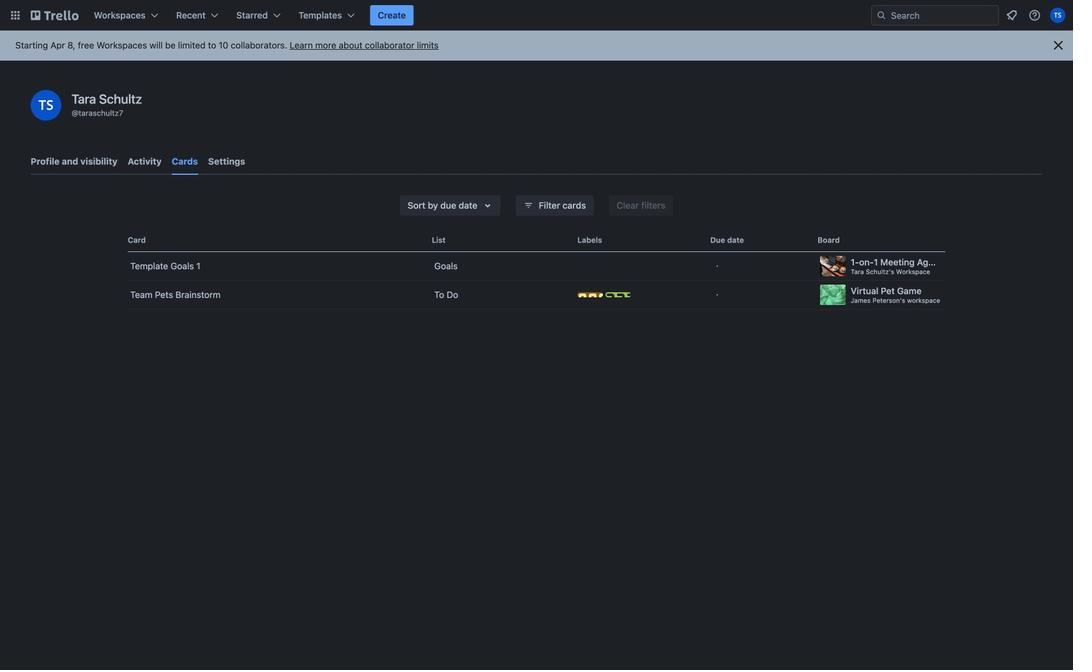 Task type: locate. For each thing, give the bounding box(es) containing it.
primary element
[[0, 0, 1073, 31]]



Task type: describe. For each thing, give the bounding box(es) containing it.
color: bold lime, title: "team task" element
[[606, 293, 631, 298]]

color: yellow, title: none image
[[578, 293, 603, 298]]

tara schultz (taraschultz7) image
[[31, 90, 61, 121]]

open information menu image
[[1029, 9, 1041, 22]]

back to home image
[[31, 5, 79, 26]]

search image
[[877, 10, 887, 20]]

0 notifications image
[[1004, 8, 1020, 23]]

Search field
[[871, 5, 999, 26]]

tara schultz (taraschultz7) image
[[1050, 8, 1066, 23]]



Task type: vqa. For each thing, say whether or not it's contained in the screenshot.
Primary element
yes



